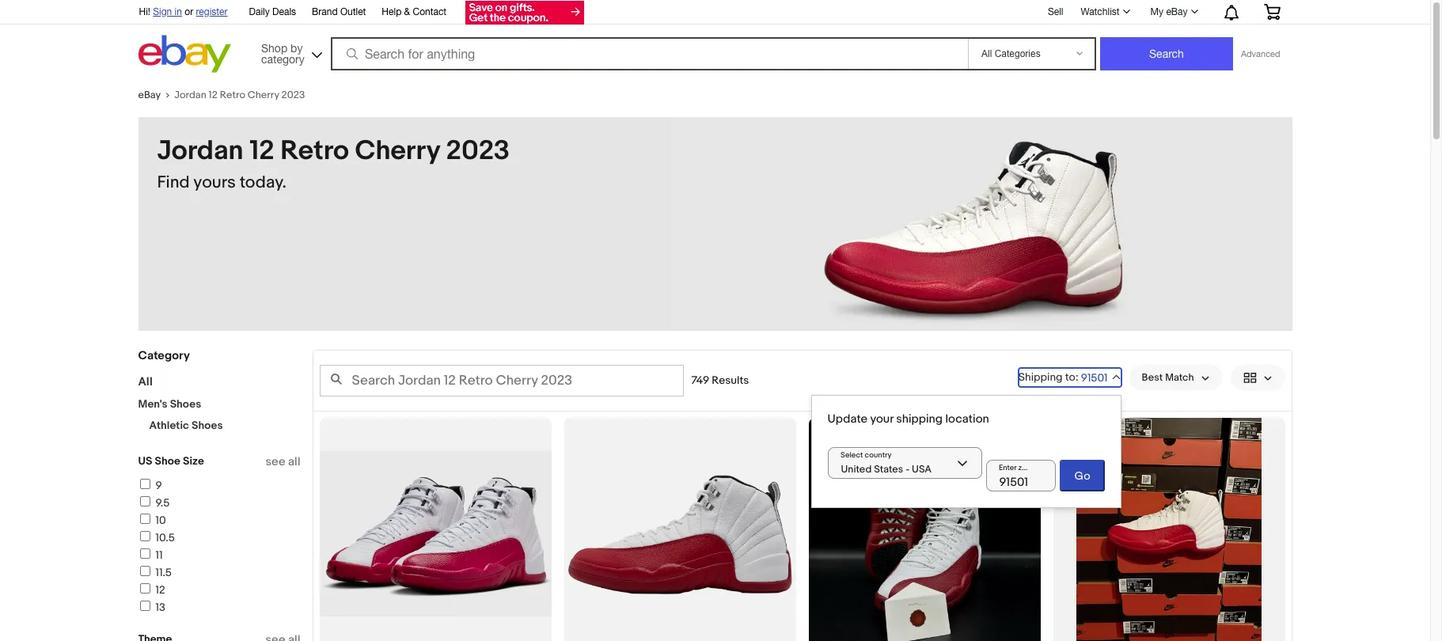 Task type: describe. For each thing, give the bounding box(es) containing it.
all
[[288, 454, 300, 469]]

yours
[[193, 173, 236, 193]]

daily deals
[[249, 6, 296, 17]]

men's
[[138, 397, 167, 411]]

ebay inside account 'navigation'
[[1166, 6, 1188, 17]]

size
[[183, 454, 204, 468]]

watchlist
[[1081, 6, 1120, 17]]

10.5
[[156, 531, 175, 545]]

jordan 12 retro cherry 2023
[[174, 89, 305, 101]]

deals
[[272, 6, 296, 17]]

1 vertical spatial shoes
[[192, 419, 223, 432]]

us shoe size
[[138, 454, 204, 468]]

watchlist link
[[1072, 2, 1137, 21]]

outlet
[[340, 6, 366, 17]]

advanced link
[[1233, 38, 1288, 70]]

1 vertical spatial ebay
[[138, 89, 161, 101]]

11
[[156, 548, 163, 562]]

in
[[175, 6, 182, 17]]

daily deals link
[[249, 4, 296, 21]]

ebay link
[[138, 89, 174, 101]]

all men's shoes athletic shoes
[[138, 374, 223, 432]]

air jordan 12 retro cherry (2023) ct8013-116 image
[[808, 418, 1040, 641]]

help
[[382, 6, 401, 17]]

13
[[156, 601, 165, 614]]

2023 for jordan 12 retro cherry 2023 find yours today.
[[446, 135, 510, 168]]

results
[[712, 374, 749, 387]]

my ebay
[[1150, 6, 1188, 17]]

749
[[691, 374, 709, 387]]

sign in link
[[153, 6, 182, 17]]

or
[[185, 6, 193, 17]]

today.
[[240, 173, 286, 193]]

register
[[196, 6, 228, 17]]

air jordan 12 retro "cherry 2023" ct8013-116 sizes 4c-14 in hand & fast ship‼️ image
[[1076, 418, 1262, 641]]

11 link
[[137, 548, 163, 562]]

hi!
[[139, 6, 150, 17]]

jordan 12 retro cherry 2023 find yours today.
[[157, 135, 510, 193]]

your
[[870, 412, 893, 427]]

register link
[[196, 6, 228, 17]]

11.5 checkbox
[[140, 566, 150, 576]]

2 vertical spatial 12
[[156, 583, 165, 597]]

10
[[156, 514, 166, 527]]

13 checkbox
[[140, 601, 150, 611]]

11 checkbox
[[140, 548, 150, 559]]

air jordan 12 cherry retro white varsity red ct8013-116 image
[[564, 473, 796, 595]]

brand outlet
[[312, 6, 366, 17]]

all
[[138, 374, 153, 389]]

see all
[[265, 454, 300, 469]]

jordan for jordan 12 retro cherry 2023
[[174, 89, 206, 101]]

0 vertical spatial shoes
[[170, 397, 201, 411]]

sign
[[153, 6, 172, 17]]

see all button
[[265, 454, 300, 469]]

help & contact link
[[382, 4, 446, 21]]



Task type: locate. For each thing, give the bounding box(es) containing it.
9
[[156, 479, 162, 492]]

jordan for jordan 12 retro cherry 2023 find yours today.
[[157, 135, 243, 168]]

1 horizontal spatial ebay
[[1166, 6, 1188, 17]]

nike air jordan 12 retro cherry 2023 mens & gs sizes ct8013-116 new image
[[319, 451, 551, 617]]

0 horizontal spatial 2023
[[281, 89, 305, 101]]

None text field
[[828, 447, 982, 479], [986, 460, 1056, 491], [828, 447, 982, 479], [986, 460, 1056, 491]]

1 vertical spatial jordan
[[157, 135, 243, 168]]

2023
[[281, 89, 305, 101], [446, 135, 510, 168]]

athletic
[[149, 419, 189, 432]]

10.5 checkbox
[[140, 531, 150, 541]]

location
[[945, 412, 989, 427]]

brand outlet link
[[312, 4, 366, 21]]

10.5 link
[[137, 531, 175, 545]]

0 horizontal spatial ebay
[[138, 89, 161, 101]]

get the coupon image
[[465, 1, 584, 25]]

contact
[[413, 6, 446, 17]]

13 link
[[137, 601, 165, 614]]

banner
[[130, 0, 1292, 77]]

us
[[138, 454, 152, 468]]

category
[[138, 348, 190, 363]]

shoes up athletic
[[170, 397, 201, 411]]

retro for jordan 12 retro cherry 2023 find yours today.
[[280, 135, 349, 168]]

jordan
[[174, 89, 206, 101], [157, 135, 243, 168]]

banner containing sell
[[130, 0, 1292, 77]]

retro
[[220, 89, 245, 101], [280, 135, 349, 168]]

1 horizontal spatial 12
[[209, 89, 218, 101]]

sell
[[1048, 6, 1063, 17]]

9 link
[[137, 479, 162, 492]]

2023 inside the jordan 12 retro cherry 2023 find yours today.
[[446, 135, 510, 168]]

daily
[[249, 6, 270, 17]]

shipping
[[896, 412, 943, 427]]

brand
[[312, 6, 338, 17]]

your shopping cart image
[[1263, 4, 1281, 20]]

0 vertical spatial jordan
[[174, 89, 206, 101]]

12 link
[[137, 583, 165, 597]]

749 results
[[691, 374, 749, 387]]

0 vertical spatial 12
[[209, 89, 218, 101]]

0 vertical spatial 2023
[[281, 89, 305, 101]]

1 vertical spatial 12
[[250, 135, 274, 168]]

0 vertical spatial ebay
[[1166, 6, 1188, 17]]

&
[[404, 6, 410, 17]]

12 for jordan 12 retro cherry 2023
[[209, 89, 218, 101]]

see
[[265, 454, 285, 469]]

shoes
[[170, 397, 201, 411], [192, 419, 223, 432]]

retro for jordan 12 retro cherry 2023
[[220, 89, 245, 101]]

cherry
[[248, 89, 279, 101], [355, 135, 440, 168]]

1 horizontal spatial 2023
[[446, 135, 510, 168]]

9 checkbox
[[140, 479, 150, 489]]

1 vertical spatial 2023
[[446, 135, 510, 168]]

1 vertical spatial retro
[[280, 135, 349, 168]]

retro up today.
[[280, 135, 349, 168]]

12 inside the jordan 12 retro cherry 2023 find yours today.
[[250, 135, 274, 168]]

my
[[1150, 6, 1163, 17]]

2 horizontal spatial 12
[[250, 135, 274, 168]]

update your shipping location
[[828, 412, 989, 427]]

12 up today.
[[250, 135, 274, 168]]

12 right ebay link
[[209, 89, 218, 101]]

12 right 12 "option"
[[156, 583, 165, 597]]

1 horizontal spatial retro
[[280, 135, 349, 168]]

sell link
[[1041, 6, 1070, 17]]

0 horizontal spatial cherry
[[248, 89, 279, 101]]

all link
[[138, 374, 153, 389]]

find
[[157, 173, 190, 193]]

2023 for jordan 12 retro cherry 2023
[[281, 89, 305, 101]]

12
[[209, 89, 218, 101], [250, 135, 274, 168], [156, 583, 165, 597]]

1 vertical spatial cherry
[[355, 135, 440, 168]]

10 checkbox
[[140, 514, 150, 524]]

11.5
[[156, 566, 172, 579]]

cherry for jordan 12 retro cherry 2023 find yours today.
[[355, 135, 440, 168]]

retro right ebay link
[[220, 89, 245, 101]]

0 horizontal spatial 12
[[156, 583, 165, 597]]

cherry inside the jordan 12 retro cherry 2023 find yours today.
[[355, 135, 440, 168]]

12 for jordan 12 retro cherry 2023 find yours today.
[[250, 135, 274, 168]]

update
[[828, 412, 867, 427]]

9.5 checkbox
[[140, 496, 150, 507]]

advanced
[[1241, 49, 1280, 59]]

retro inside the jordan 12 retro cherry 2023 find yours today.
[[280, 135, 349, 168]]

9.5
[[156, 496, 170, 510]]

cherry for jordan 12 retro cherry 2023
[[248, 89, 279, 101]]

my ebay link
[[1142, 2, 1205, 21]]

shoes right athletic
[[192, 419, 223, 432]]

jordan inside the jordan 12 retro cherry 2023 find yours today.
[[157, 135, 243, 168]]

shoe
[[155, 454, 180, 468]]

ebay
[[1166, 6, 1188, 17], [138, 89, 161, 101]]

1 horizontal spatial cherry
[[355, 135, 440, 168]]

9.5 link
[[137, 496, 170, 510]]

10 link
[[137, 514, 166, 527]]

0 horizontal spatial retro
[[220, 89, 245, 101]]

account navigation
[[130, 0, 1292, 27]]

0 vertical spatial retro
[[220, 89, 245, 101]]

11.5 link
[[137, 566, 172, 579]]

0 vertical spatial cherry
[[248, 89, 279, 101]]

12 checkbox
[[140, 583, 150, 594]]

hi! sign in or register
[[139, 6, 228, 17]]

None submit
[[1100, 37, 1233, 70], [1060, 460, 1105, 491], [1100, 37, 1233, 70], [1060, 460, 1105, 491]]

help & contact
[[382, 6, 446, 17]]



Task type: vqa. For each thing, say whether or not it's contained in the screenshot.
Jordan
yes



